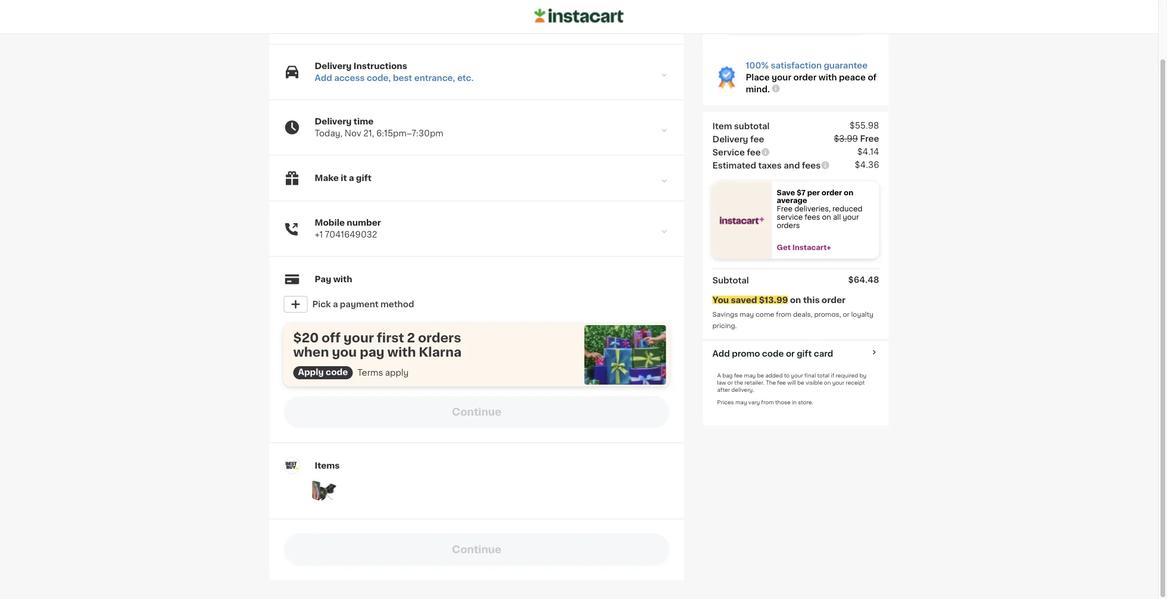 Task type: locate. For each thing, give the bounding box(es) containing it.
0 vertical spatial be
[[758, 373, 765, 378]]

delivery time today, nov 21, 6:15pm–7:30pm
[[315, 117, 444, 138]]

add
[[315, 74, 332, 82], [713, 349, 730, 358]]

1 vertical spatial free
[[777, 206, 793, 212]]

0 horizontal spatial a
[[333, 300, 338, 309]]

1 vertical spatial order
[[822, 189, 843, 196]]

your inside $20 off your first 2 orders when you pay with klarna
[[344, 332, 374, 344]]

1 vertical spatial orders
[[418, 332, 461, 344]]

delivery instructions image
[[659, 70, 670, 80]]

1 vertical spatial with
[[333, 275, 352, 284]]

7041649032
[[325, 231, 377, 239]]

1 horizontal spatial gift
[[797, 349, 812, 358]]

from down you saved $13.99 on this order
[[776, 311, 792, 318]]

of
[[868, 73, 877, 82]]

delivery up today,
[[315, 117, 352, 126]]

delivery inside delivery instructions add access code, best entrance, etc.
[[315, 62, 352, 70]]

delivery
[[315, 62, 352, 70], [315, 117, 352, 126], [713, 135, 749, 143]]

0 vertical spatial free
[[861, 134, 880, 143]]

0 vertical spatial from
[[776, 311, 792, 318]]

0 vertical spatial may
[[740, 311, 754, 318]]

delivery up the access
[[315, 62, 352, 70]]

0 vertical spatial order
[[794, 73, 817, 82]]

gift right it
[[356, 174, 372, 182]]

100%
[[746, 61, 769, 70]]

may inside savings may come from deals, promos, or loyalty pricing.
[[740, 311, 754, 318]]

from inside savings may come from deals, promos, or loyalty pricing.
[[776, 311, 792, 318]]

your
[[772, 73, 792, 82], [843, 214, 860, 221], [344, 332, 374, 344], [791, 373, 804, 378], [833, 380, 845, 386]]

prices
[[718, 400, 734, 405]]

1 vertical spatial may
[[745, 373, 756, 378]]

$55.98
[[850, 121, 880, 130]]

order down 100% satisfaction guarantee
[[794, 73, 817, 82]]

free up service
[[777, 206, 793, 212]]

your down "reduced"
[[843, 214, 860, 221]]

may down delivery.
[[736, 400, 748, 405]]

loyalty
[[852, 311, 874, 318]]

2 vertical spatial may
[[736, 400, 748, 405]]

pay
[[360, 346, 385, 358]]

gift left the card
[[797, 349, 812, 358]]

0 vertical spatial with
[[819, 73, 838, 82]]

get instacart+ button
[[773, 244, 880, 252]]

may
[[740, 311, 754, 318], [745, 373, 756, 378], [736, 400, 748, 405]]

delivery fee
[[713, 135, 765, 143]]

prices may vary from those in store.
[[718, 400, 814, 405]]

orders
[[777, 222, 800, 229], [418, 332, 461, 344]]

order up the promos,
[[822, 296, 846, 304]]

free
[[861, 134, 880, 143], [777, 206, 793, 212]]

fees down deliveries,
[[805, 214, 821, 221]]

on inside the a bag fee may be added to your final total if required by law or the retailer. the fee will be visible on your receipt after delivery.
[[825, 380, 831, 386]]

may for vary
[[736, 400, 748, 405]]

1 vertical spatial add
[[713, 349, 730, 358]]

item
[[713, 122, 733, 130]]

estimated
[[713, 161, 757, 170]]

be up the 'retailer.'
[[758, 373, 765, 378]]

from for those
[[762, 400, 774, 405]]

with down guarantee
[[819, 73, 838, 82]]

from
[[776, 311, 792, 318], [762, 400, 774, 405]]

subtotal
[[713, 276, 749, 285]]

2 vertical spatial delivery
[[713, 135, 749, 143]]

fee
[[751, 135, 765, 143], [747, 148, 761, 156], [734, 373, 743, 378], [778, 380, 786, 386]]

best
[[393, 74, 412, 82]]

more info about 100% satisfaction guarantee image
[[772, 84, 781, 93]]

delivery inside the delivery time today, nov 21, 6:15pm–7:30pm
[[315, 117, 352, 126]]

0 vertical spatial gift
[[356, 174, 372, 182]]

0 vertical spatial delivery
[[315, 62, 352, 70]]

after
[[718, 387, 731, 393]]

1 vertical spatial a
[[333, 300, 338, 309]]

2 horizontal spatial with
[[819, 73, 838, 82]]

fee down subtotal
[[751, 135, 765, 143]]

a right it
[[349, 174, 354, 182]]

0 horizontal spatial gift
[[356, 174, 372, 182]]

or up to
[[786, 349, 795, 358]]

1 horizontal spatial be
[[798, 380, 805, 386]]

$3.99 free
[[834, 134, 880, 143]]

get
[[777, 244, 791, 251]]

time
[[354, 117, 374, 126]]

deliveries,
[[795, 206, 831, 212]]

mind.
[[746, 85, 770, 94]]

code down the you
[[326, 368, 348, 377]]

2 horizontal spatial or
[[843, 311, 850, 318]]

1 horizontal spatial or
[[786, 349, 795, 358]]

100% satisfaction guarantee
[[746, 61, 868, 70]]

access
[[334, 74, 365, 82]]

pay
[[315, 275, 331, 284]]

2 vertical spatial order
[[822, 296, 846, 304]]

$13.99
[[760, 296, 789, 304]]

entrance,
[[415, 74, 456, 82]]

or
[[843, 311, 850, 318], [786, 349, 795, 358], [728, 380, 734, 386]]

0 horizontal spatial with
[[333, 275, 352, 284]]

you saved $13.99 on this order
[[713, 296, 846, 304]]

or inside button
[[786, 349, 795, 358]]

a right pick
[[333, 300, 338, 309]]

retailer.
[[745, 380, 765, 386]]

orders up klarna
[[418, 332, 461, 344]]

your inside the save $7 per order on average free deliveries, reduced service fees on all your orders
[[843, 214, 860, 221]]

add up a on the right
[[713, 349, 730, 358]]

order right per on the right of the page
[[822, 189, 843, 196]]

0 vertical spatial a
[[349, 174, 354, 182]]

a bag fee may be added to your final total if required by law or the retailer. the fee will be visible on your receipt after delivery.
[[718, 373, 867, 393]]

from right vary
[[762, 400, 774, 405]]

may up the 'retailer.'
[[745, 373, 756, 378]]

1 horizontal spatial from
[[776, 311, 792, 318]]

mobile number image
[[659, 226, 670, 237]]

0 horizontal spatial or
[[728, 380, 734, 386]]

if
[[831, 373, 835, 378]]

fees right and
[[802, 161, 821, 170]]

delivery time image
[[659, 125, 670, 136]]

make it a gift image
[[659, 176, 670, 186]]

0 horizontal spatial add
[[315, 74, 332, 82]]

fees inside the save $7 per order on average free deliveries, reduced service fees on all your orders
[[805, 214, 821, 221]]

total
[[818, 373, 830, 378]]

fee down to
[[778, 380, 786, 386]]

orders down service
[[777, 222, 800, 229]]

0 vertical spatial or
[[843, 311, 850, 318]]

code up added
[[763, 349, 784, 358]]

delivery up service at the right of the page
[[713, 135, 749, 143]]

0 vertical spatial code
[[763, 349, 784, 358]]

add left the access
[[315, 74, 332, 82]]

1 horizontal spatial orders
[[777, 222, 800, 229]]

delivery for today,
[[315, 117, 352, 126]]

1 vertical spatial from
[[762, 400, 774, 405]]

0 horizontal spatial from
[[762, 400, 774, 405]]

with down 2
[[388, 346, 416, 358]]

your up pay
[[344, 332, 374, 344]]

on left all
[[823, 214, 832, 221]]

or down bag
[[728, 380, 734, 386]]

home image
[[535, 7, 624, 25]]

you
[[332, 346, 357, 358]]

0 horizontal spatial orders
[[418, 332, 461, 344]]

and
[[784, 161, 800, 170]]

1 vertical spatial delivery
[[315, 117, 352, 126]]

1 vertical spatial code
[[326, 368, 348, 377]]

be right will
[[798, 380, 805, 386]]

place
[[746, 73, 770, 82]]

save $7 per order on average free deliveries, reduced service fees on all your orders
[[777, 189, 865, 229]]

1 vertical spatial or
[[786, 349, 795, 358]]

1 horizontal spatial add
[[713, 349, 730, 358]]

with
[[819, 73, 838, 82], [333, 275, 352, 284], [388, 346, 416, 358]]

free inside the save $7 per order on average free deliveries, reduced service fees on all your orders
[[777, 206, 793, 212]]

may for come
[[740, 311, 754, 318]]

a
[[718, 373, 721, 378]]

fee up estimated taxes and fees
[[747, 148, 761, 156]]

0 horizontal spatial free
[[777, 206, 793, 212]]

with right pay
[[333, 275, 352, 284]]

receipt
[[846, 380, 865, 386]]

may down saved at the right
[[740, 311, 754, 318]]

1 horizontal spatial with
[[388, 346, 416, 358]]

savings may come from deals, promos, or loyalty pricing.
[[713, 311, 876, 329]]

2 vertical spatial or
[[728, 380, 734, 386]]

be
[[758, 373, 765, 378], [798, 380, 805, 386]]

visible
[[806, 380, 823, 386]]

a inside button
[[333, 300, 338, 309]]

a
[[349, 174, 354, 182], [333, 300, 338, 309]]

promos,
[[815, 311, 842, 318]]

1 vertical spatial fees
[[805, 214, 821, 221]]

1 horizontal spatial code
[[763, 349, 784, 358]]

2 vertical spatial with
[[388, 346, 416, 358]]

first
[[377, 332, 404, 344]]

free up $4.14
[[861, 134, 880, 143]]

in
[[792, 400, 797, 405]]

0 vertical spatial add
[[315, 74, 332, 82]]

or left loyalty
[[843, 311, 850, 318]]

0 vertical spatial orders
[[777, 222, 800, 229]]

1 vertical spatial gift
[[797, 349, 812, 358]]

code,
[[367, 74, 391, 82]]

on down total
[[825, 380, 831, 386]]

delivery.
[[732, 387, 755, 393]]

add inside delivery instructions add access code, best entrance, etc.
[[315, 74, 332, 82]]

your up more info about 100% satisfaction guarantee image
[[772, 73, 792, 82]]

service fee
[[713, 148, 761, 156]]



Task type: vqa. For each thing, say whether or not it's contained in the screenshot.
'Buy'
no



Task type: describe. For each thing, give the bounding box(es) containing it.
apply
[[385, 369, 409, 377]]

$4.36
[[855, 161, 880, 169]]

0 vertical spatial fees
[[802, 161, 821, 170]]

pricing.
[[713, 322, 737, 329]]

pick
[[313, 300, 331, 309]]

subtotal
[[735, 122, 770, 130]]

reduced
[[833, 206, 863, 212]]

$64.48
[[849, 276, 880, 284]]

nov
[[345, 129, 361, 138]]

items
[[315, 462, 340, 470]]

get instacart+
[[777, 244, 832, 251]]

1 vertical spatial be
[[798, 380, 805, 386]]

deals,
[[794, 311, 813, 318]]

required
[[836, 373, 859, 378]]

service
[[777, 214, 803, 221]]

apply
[[298, 368, 324, 377]]

terms apply
[[358, 369, 409, 377]]

on left this
[[790, 296, 802, 304]]

klarna
[[419, 346, 462, 358]]

method
[[381, 300, 414, 309]]

orders inside $20 off your first 2 orders when you pay with klarna
[[418, 332, 461, 344]]

on up "reduced"
[[844, 189, 854, 196]]

make
[[315, 174, 339, 182]]

by
[[860, 373, 867, 378]]

all
[[834, 214, 841, 221]]

+1
[[315, 231, 323, 239]]

add promo code or gift card button
[[713, 348, 834, 360]]

$3.99
[[834, 134, 859, 143]]

the
[[735, 380, 744, 386]]

1 horizontal spatial free
[[861, 134, 880, 143]]

with inside place your order with peace of mind.
[[819, 73, 838, 82]]

may inside the a bag fee may be added to your final total if required by law or the retailer. the fee will be visible on your receipt after delivery.
[[745, 373, 756, 378]]

estimated taxes and fees
[[713, 161, 821, 170]]

final
[[805, 373, 816, 378]]

payment
[[340, 300, 379, 309]]

$20
[[293, 332, 319, 344]]

fee up the
[[734, 373, 743, 378]]

etc.
[[458, 74, 474, 82]]

or inside savings may come from deals, promos, or loyalty pricing.
[[843, 311, 850, 318]]

store.
[[799, 400, 814, 405]]

your inside place your order with peace of mind.
[[772, 73, 792, 82]]

order inside place your order with peace of mind.
[[794, 73, 817, 82]]

those
[[776, 400, 791, 405]]

pay with
[[315, 275, 352, 284]]

mobile number +1 7041649032
[[315, 219, 381, 239]]

satisfaction
[[771, 61, 822, 70]]

gift inside add promo code or gift card button
[[797, 349, 812, 358]]

21,
[[364, 129, 374, 138]]

per
[[808, 189, 820, 196]]

guarantee
[[824, 61, 868, 70]]

from for deals,
[[776, 311, 792, 318]]

instacart+
[[793, 244, 832, 251]]

delivery instructions add access code, best entrance, etc.
[[315, 62, 474, 82]]

the
[[766, 380, 776, 386]]

come
[[756, 311, 775, 318]]

6:15pm–7:30pm
[[377, 129, 444, 138]]

$4.14
[[858, 147, 880, 156]]

savings
[[713, 311, 738, 318]]

iottie autosense wireless charging car & desk mount - black image
[[313, 479, 336, 503]]

service
[[713, 148, 745, 156]]

delivery for add
[[315, 62, 352, 70]]

orders inside the save $7 per order on average free deliveries, reduced service fees on all your orders
[[777, 222, 800, 229]]

will
[[788, 380, 796, 386]]

today,
[[315, 129, 343, 138]]

bag
[[723, 373, 733, 378]]

card
[[814, 349, 834, 358]]

apply code
[[298, 368, 348, 377]]

add inside button
[[713, 349, 730, 358]]

average
[[777, 197, 808, 204]]

your down the if
[[833, 380, 845, 386]]

add promo code or gift card
[[713, 349, 834, 358]]

taxes
[[759, 161, 782, 170]]

order inside the save $7 per order on average free deliveries, reduced service fees on all your orders
[[822, 189, 843, 196]]

saved
[[731, 296, 758, 304]]

0 horizontal spatial be
[[758, 373, 765, 378]]

when
[[293, 346, 329, 358]]

with inside $20 off your first 2 orders when you pay with klarna
[[388, 346, 416, 358]]

promo
[[732, 349, 761, 358]]

place your order with peace of mind.
[[746, 73, 877, 94]]

it
[[341, 174, 347, 182]]

law
[[718, 380, 727, 386]]

save
[[777, 189, 796, 196]]

your up will
[[791, 373, 804, 378]]

or inside the a bag fee may be added to your final total if required by law or the retailer. the fee will be visible on your receipt after delivery.
[[728, 380, 734, 386]]

code inside button
[[763, 349, 784, 358]]

pick a payment method button
[[284, 293, 670, 316]]

mobile
[[315, 219, 345, 227]]

vary
[[749, 400, 760, 405]]

2
[[407, 332, 415, 344]]

you
[[713, 296, 729, 304]]

item subtotal
[[713, 122, 770, 130]]

number
[[347, 219, 381, 227]]

0 horizontal spatial code
[[326, 368, 348, 377]]

off
[[322, 332, 341, 344]]

instructions
[[354, 62, 407, 70]]

1 horizontal spatial a
[[349, 174, 354, 182]]

peace
[[840, 73, 866, 82]]



